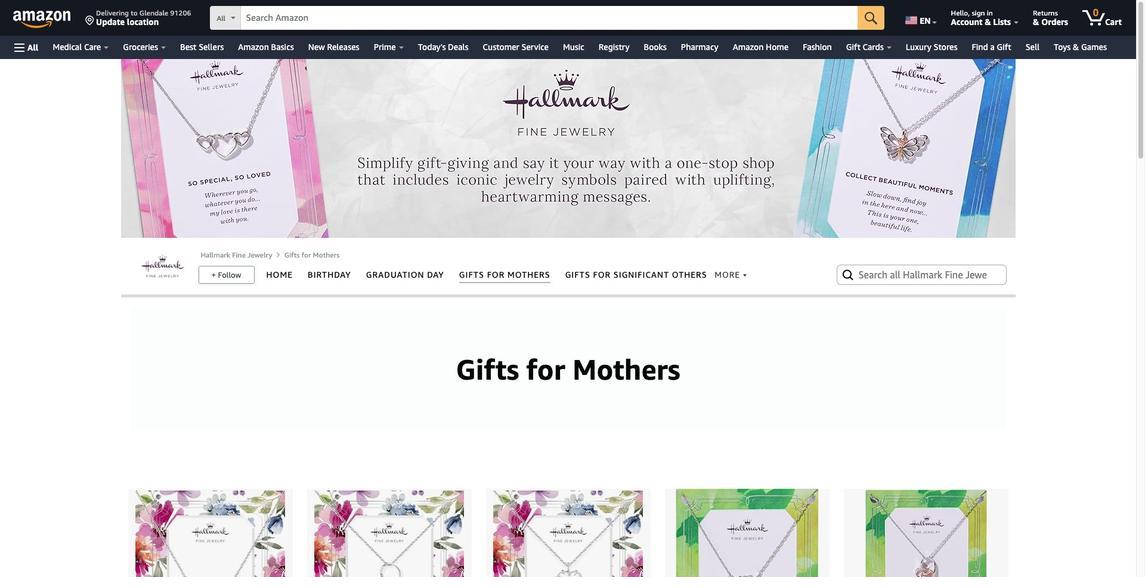 Task type: locate. For each thing, give the bounding box(es) containing it.
cart
[[1106, 17, 1122, 27]]

cards
[[863, 42, 884, 52]]

1 horizontal spatial gifts for mothers
[[456, 352, 681, 386]]

91206
[[170, 8, 191, 17]]

& right toys
[[1073, 42, 1080, 52]]

today's deals
[[418, 42, 469, 52]]

amazon home
[[733, 42, 789, 52]]

toys & games link
[[1047, 39, 1115, 55]]

0 horizontal spatial mothers
[[313, 251, 340, 260]]

for
[[302, 251, 311, 260], [527, 352, 565, 386]]

new releases
[[308, 42, 360, 52]]

amazon basics
[[238, 42, 294, 52]]

1 gift from the left
[[847, 42, 861, 52]]

0 vertical spatial mothers
[[313, 251, 340, 260]]

gifts
[[284, 251, 300, 260], [456, 352, 519, 386]]

& inside toys & games link
[[1073, 42, 1080, 52]]

gift left cards
[[847, 42, 861, 52]]

toys & games
[[1054, 42, 1107, 52]]

gifts for mothers link
[[284, 251, 340, 260]]

1 horizontal spatial all
[[217, 14, 226, 23]]

location
[[127, 17, 159, 27]]

0 vertical spatial gifts for mothers
[[284, 251, 340, 260]]

all
[[217, 14, 226, 23], [27, 42, 38, 52]]

glendale
[[140, 8, 168, 17]]

amazon left basics
[[238, 42, 269, 52]]

groceries link
[[116, 39, 173, 55]]

0 vertical spatial all
[[217, 14, 226, 23]]

1 amazon from the left
[[238, 42, 269, 52]]

0 horizontal spatial gift
[[847, 42, 861, 52]]

fine
[[232, 251, 246, 260]]

0 horizontal spatial &
[[985, 17, 991, 27]]

amazon inside "amazon home" link
[[733, 42, 764, 52]]

pharmacy
[[681, 42, 719, 52]]

follow
[[218, 270, 241, 280]]

2 gift from the left
[[997, 42, 1012, 52]]

0 vertical spatial for
[[302, 251, 311, 260]]

today's
[[418, 42, 446, 52]]

new releases link
[[301, 39, 367, 55]]

best sellers link
[[173, 39, 231, 55]]

All search field
[[210, 6, 885, 31]]

medical care link
[[46, 39, 116, 55]]

& left orders
[[1033, 17, 1040, 27]]

gift cards link
[[839, 39, 899, 55]]

medical care
[[53, 42, 101, 52]]

2 horizontal spatial &
[[1073, 42, 1080, 52]]

amazon image
[[13, 11, 71, 29]]

hallmark fine jewelry mother's day mom editorial necklace pendant in sterling silver with diamonds image
[[136, 491, 285, 578]]

home
[[766, 42, 789, 52]]

medical
[[53, 42, 82, 52]]

hallmark fine jewelry logo image
[[140, 244, 185, 289]]

music link
[[556, 39, 592, 55]]

1 horizontal spatial gifts
[[456, 352, 519, 386]]

1 vertical spatial gifts
[[456, 352, 519, 386]]

amazon left home
[[733, 42, 764, 52]]

1 horizontal spatial gift
[[997, 42, 1012, 52]]

sellers
[[199, 42, 224, 52]]

amazon
[[238, 42, 269, 52], [733, 42, 764, 52]]

mothers
[[313, 251, 340, 260], [573, 352, 681, 386]]

all inside button
[[27, 42, 38, 52]]

all up sellers
[[217, 14, 226, 23]]

1 horizontal spatial &
[[1033, 17, 1040, 27]]

hallmark
[[201, 251, 230, 260]]

gifts for mothers
[[284, 251, 340, 260], [456, 352, 681, 386]]

luxury stores link
[[899, 39, 965, 55]]

books
[[644, 42, 667, 52]]

amazon for amazon home
[[733, 42, 764, 52]]

0 horizontal spatial gifts for mothers
[[284, 251, 340, 260]]

lists
[[994, 17, 1011, 27]]

1 horizontal spatial mothers
[[573, 352, 681, 386]]

fashion link
[[796, 39, 839, 55]]

None submit
[[858, 6, 885, 30]]

hello, sign in
[[951, 8, 993, 17]]

pharmacy link
[[674, 39, 726, 55]]

0 vertical spatial gifts
[[284, 251, 300, 260]]

search image
[[841, 268, 855, 282]]

amazon inside amazon basics link
[[238, 42, 269, 52]]

hallmark fine jewelry link
[[201, 251, 272, 260]]

best
[[180, 42, 197, 52]]

gift
[[847, 42, 861, 52], [997, 42, 1012, 52]]

1 horizontal spatial amazon
[[733, 42, 764, 52]]

Search all Hallmark Fine Jewelry search field
[[859, 265, 987, 285]]

luxury stores
[[906, 42, 958, 52]]

customer
[[483, 42, 520, 52]]

&
[[985, 17, 991, 27], [1033, 17, 1040, 27], [1073, 42, 1080, 52]]

to
[[131, 8, 138, 17]]

& left lists
[[985, 17, 991, 27]]

returns & orders
[[1033, 8, 1069, 27]]

jewelili hallmark fine jewelry mother's day nested heart mom necklace pendant in sterling silver and 14k rose gold plating with diamonds image
[[315, 491, 464, 578]]

0 horizontal spatial all
[[27, 42, 38, 52]]

best sellers
[[180, 42, 224, 52]]

stores
[[934, 42, 958, 52]]

account & lists
[[951, 17, 1011, 27]]

find a gift link
[[965, 39, 1019, 55]]

1 horizontal spatial for
[[527, 352, 565, 386]]

all inside search field
[[217, 14, 226, 23]]

1 vertical spatial all
[[27, 42, 38, 52]]

2 amazon from the left
[[733, 42, 764, 52]]

all down amazon "image"
[[27, 42, 38, 52]]

gift right a
[[997, 42, 1012, 52]]

& inside the returns & orders
[[1033, 17, 1040, 27]]

1 vertical spatial mothers
[[573, 352, 681, 386]]

0 horizontal spatial amazon
[[238, 42, 269, 52]]

1 vertical spatial for
[[527, 352, 565, 386]]



Task type: vqa. For each thing, say whether or not it's contained in the screenshot.
Orders
yes



Task type: describe. For each thing, give the bounding box(es) containing it.
care
[[84, 42, 101, 52]]

hello,
[[951, 8, 970, 17]]

0
[[1094, 7, 1099, 18]]

sell link
[[1019, 39, 1047, 55]]

amazon basics link
[[231, 39, 301, 55]]

prime link
[[367, 39, 411, 55]]

sell
[[1026, 42, 1040, 52]]

books link
[[637, 39, 674, 55]]

none submit inside all search field
[[858, 6, 885, 30]]

0 horizontal spatial for
[[302, 251, 311, 260]]

returns
[[1033, 8, 1058, 17]]

amazon for amazon basics
[[238, 42, 269, 52]]

deals
[[448, 42, 469, 52]]

fashion
[[803, 42, 832, 52]]

today's deals link
[[411, 39, 476, 55]]

Search Amazon text field
[[241, 7, 858, 29]]

navigation navigation
[[0, 0, 1137, 59]]

update
[[96, 17, 125, 27]]

a
[[991, 42, 995, 52]]

sign
[[972, 8, 985, 17]]

+
[[212, 270, 216, 280]]

account
[[951, 17, 983, 27]]

service
[[522, 42, 549, 52]]

& for returns
[[1033, 17, 1040, 27]]

luxury
[[906, 42, 932, 52]]

orders
[[1042, 17, 1069, 27]]

customer service
[[483, 42, 549, 52]]

+ follow button
[[199, 267, 254, 283]]

registry
[[599, 42, 630, 52]]

0 horizontal spatial gifts
[[284, 251, 300, 260]]

gift cards
[[847, 42, 884, 52]]

hallmark diamonds love will keep us close mom editorial necklace pendant in sterling silver with diamond image
[[675, 489, 819, 578]]

amazon home link
[[726, 39, 796, 55]]

+ follow
[[212, 270, 241, 280]]

games
[[1082, 42, 1107, 52]]

hallmark fine jewelry
[[201, 251, 272, 260]]

jewelry
[[248, 251, 272, 260]]

en
[[920, 16, 931, 26]]

find
[[972, 42, 989, 52]]

registry link
[[592, 39, 637, 55]]

delivering
[[96, 8, 129, 17]]

en link
[[899, 3, 942, 33]]

toys
[[1054, 42, 1071, 52]]

groceries
[[123, 42, 158, 52]]

jewelili hallmark fine jewelry mother's day mother child elephant heart necklace pendant in sterling silver and 14k rose gold plating with diamonds image
[[494, 491, 643, 578]]

customer service link
[[476, 39, 556, 55]]

releases
[[327, 42, 360, 52]]

love will keep us close nested heart mom necklace pendant in sterling silver and 14k rose gold plating with diamonds image
[[865, 489, 987, 578]]

& for toys
[[1073, 42, 1080, 52]]

basics
[[271, 42, 294, 52]]

music
[[563, 42, 585, 52]]

delivering to glendale 91206 update location
[[96, 8, 191, 27]]

all button
[[9, 36, 44, 59]]

prime
[[374, 42, 396, 52]]

& for account
[[985, 17, 991, 27]]

in
[[987, 8, 993, 17]]

new
[[308, 42, 325, 52]]

find a gift
[[972, 42, 1012, 52]]

1 vertical spatial gifts for mothers
[[456, 352, 681, 386]]



